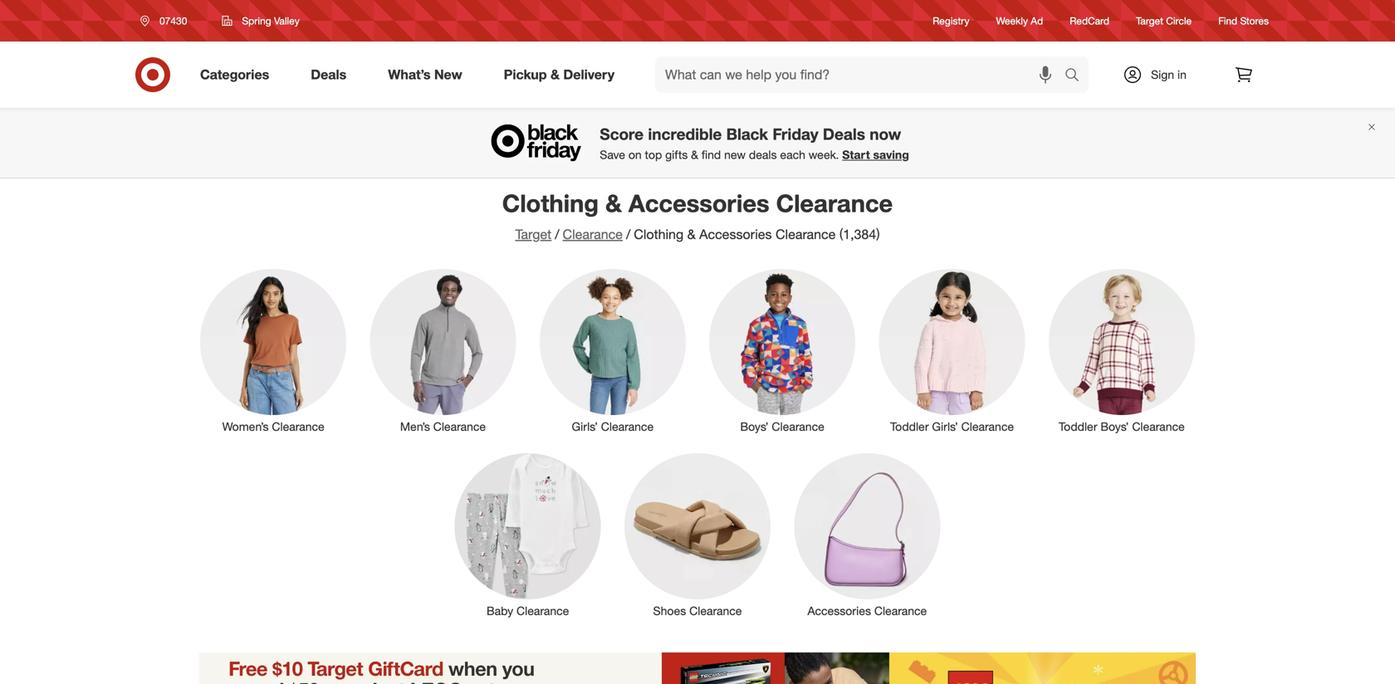 Task type: vqa. For each thing, say whether or not it's contained in the screenshot.
2
no



Task type: describe. For each thing, give the bounding box(es) containing it.
start
[[843, 148, 870, 162]]

sign
[[1152, 67, 1175, 82]]

07430 button
[[130, 6, 205, 36]]

toddler boys' clearance link
[[1037, 266, 1207, 435]]

categories link
[[186, 56, 290, 93]]

what's new link
[[374, 56, 483, 93]]

women's
[[222, 420, 269, 434]]

toddler for toddler girls' clearance
[[891, 420, 929, 434]]

weekly ad link
[[997, 14, 1044, 28]]

find
[[702, 148, 721, 162]]

pickup & delivery
[[504, 67, 615, 83]]

categories
[[200, 67, 269, 83]]

pickup & delivery link
[[490, 56, 636, 93]]

0 vertical spatial clothing
[[502, 189, 599, 218]]

delivery
[[564, 67, 615, 83]]

What can we help you find? suggestions appear below search field
[[656, 56, 1069, 93]]

target circle
[[1137, 14, 1192, 27]]

weekly ad
[[997, 14, 1044, 27]]

1 / from the left
[[555, 226, 560, 243]]

save
[[600, 148, 626, 162]]

girls' clearance
[[572, 420, 654, 434]]

boys' clearance
[[741, 420, 825, 434]]

now
[[870, 125, 902, 144]]

1 girls' from the left
[[572, 420, 598, 434]]

search
[[1058, 68, 1098, 84]]

new
[[725, 148, 746, 162]]

on
[[629, 148, 642, 162]]

shoes clearance link
[[613, 450, 783, 620]]

friday
[[773, 125, 819, 144]]

men's
[[400, 420, 430, 434]]

gifts
[[666, 148, 688, 162]]

registry link
[[933, 14, 970, 28]]

girls' inside "link"
[[933, 420, 959, 434]]

0 vertical spatial accessories
[[629, 189, 770, 218]]

accessories clearance
[[808, 604, 927, 619]]

1 boys' from the left
[[741, 420, 769, 434]]

target inside "clothing & accessories clearance target / clearance / clothing & accessories clearance (1,384)"
[[515, 226, 552, 243]]

new
[[434, 67, 462, 83]]

week.
[[809, 148, 839, 162]]

find
[[1219, 14, 1238, 27]]

toddler girls' clearance
[[891, 420, 1014, 434]]

deals inside score incredible black friday deals now save on top gifts & find new deals each week. start saving
[[823, 125, 866, 144]]

toddler girls' clearance link
[[868, 266, 1037, 435]]

toddler boys' clearance
[[1059, 420, 1185, 434]]

circle
[[1167, 14, 1192, 27]]

shoes
[[653, 604, 686, 619]]

1 vertical spatial clothing
[[634, 226, 684, 243]]

target circle link
[[1137, 14, 1192, 28]]

find stores link
[[1219, 14, 1269, 28]]

clothing & accessories clearance target / clearance / clothing & accessories clearance (1,384)
[[502, 189, 893, 243]]

baby
[[487, 604, 514, 619]]

clearance link
[[563, 226, 623, 243]]

weekly
[[997, 14, 1029, 27]]

0 vertical spatial target
[[1137, 14, 1164, 27]]

2 vertical spatial accessories
[[808, 604, 871, 619]]



Task type: locate. For each thing, give the bounding box(es) containing it.
accessories clearance link
[[783, 450, 953, 620]]

target link
[[515, 226, 552, 243]]

clearance inside "link"
[[962, 420, 1014, 434]]

deals
[[749, 148, 777, 162]]

clearance
[[776, 189, 893, 218], [563, 226, 623, 243], [776, 226, 836, 243], [272, 420, 325, 434], [433, 420, 486, 434], [601, 420, 654, 434], [772, 420, 825, 434], [962, 420, 1014, 434], [1133, 420, 1185, 434], [517, 604, 569, 619], [690, 604, 742, 619], [875, 604, 927, 619]]

black
[[727, 125, 769, 144]]

(1,384)
[[840, 226, 880, 243]]

1 vertical spatial accessories
[[700, 226, 772, 243]]

1 vertical spatial target
[[515, 226, 552, 243]]

0 horizontal spatial deals
[[311, 67, 347, 83]]

toddler inside "link"
[[891, 420, 929, 434]]

0 horizontal spatial boys'
[[741, 420, 769, 434]]

target
[[1137, 14, 1164, 27], [515, 226, 552, 243]]

/
[[555, 226, 560, 243], [626, 226, 631, 243]]

1 horizontal spatial boys'
[[1101, 420, 1129, 434]]

pickup
[[504, 67, 547, 83]]

1 vertical spatial deals
[[823, 125, 866, 144]]

deals up start
[[823, 125, 866, 144]]

top
[[645, 148, 662, 162]]

redcard
[[1070, 14, 1110, 27]]

shoes clearance
[[653, 604, 742, 619]]

spring
[[242, 15, 271, 27]]

registry
[[933, 14, 970, 27]]

women's clearance
[[222, 420, 325, 434]]

2 girls' from the left
[[933, 420, 959, 434]]

target left 'clearance' link
[[515, 226, 552, 243]]

girls' clearance link
[[528, 266, 698, 435]]

sign in
[[1152, 67, 1187, 82]]

0 horizontal spatial target
[[515, 226, 552, 243]]

deals left "what's"
[[311, 67, 347, 83]]

spring valley button
[[211, 6, 310, 36]]

07430
[[160, 15, 187, 27]]

toddler inside "link"
[[1059, 420, 1098, 434]]

baby clearance
[[487, 604, 569, 619]]

score
[[600, 125, 644, 144]]

redcard link
[[1070, 14, 1110, 28]]

0 horizontal spatial /
[[555, 226, 560, 243]]

saving
[[874, 148, 910, 162]]

valley
[[274, 15, 300, 27]]

girls'
[[572, 420, 598, 434], [933, 420, 959, 434]]

/ right target link
[[555, 226, 560, 243]]

what's
[[388, 67, 431, 83]]

boys' inside "link"
[[1101, 420, 1129, 434]]

advertisement region
[[199, 653, 1196, 685]]

& right pickup
[[551, 67, 560, 83]]

score incredible black friday deals now save on top gifts & find new deals each week. start saving
[[600, 125, 910, 162]]

men's clearance
[[400, 420, 486, 434]]

2 / from the left
[[626, 226, 631, 243]]

clothing up target link
[[502, 189, 599, 218]]

1 toddler from the left
[[891, 420, 929, 434]]

0 horizontal spatial clothing
[[502, 189, 599, 218]]

1 horizontal spatial toddler
[[1059, 420, 1098, 434]]

1 horizontal spatial deals
[[823, 125, 866, 144]]

0 horizontal spatial toddler
[[891, 420, 929, 434]]

clothing
[[502, 189, 599, 218], [634, 226, 684, 243]]

stores
[[1241, 14, 1269, 27]]

sign in link
[[1109, 56, 1213, 93]]

deals
[[311, 67, 347, 83], [823, 125, 866, 144]]

what's new
[[388, 67, 462, 83]]

men's clearance link
[[358, 266, 528, 435]]

clearance inside "link"
[[1133, 420, 1185, 434]]

2 toddler from the left
[[1059, 420, 1098, 434]]

2 boys' from the left
[[1101, 420, 1129, 434]]

/ right 'clearance' link
[[626, 226, 631, 243]]

0 vertical spatial deals
[[311, 67, 347, 83]]

baby clearance link
[[443, 450, 613, 620]]

women's clearance link
[[189, 266, 358, 435]]

0 horizontal spatial girls'
[[572, 420, 598, 434]]

boys' clearance link
[[698, 266, 868, 435]]

each
[[780, 148, 806, 162]]

search button
[[1058, 56, 1098, 96]]

find stores
[[1219, 14, 1269, 27]]

deals link
[[297, 56, 367, 93]]

accessories
[[629, 189, 770, 218], [700, 226, 772, 243], [808, 604, 871, 619]]

1 horizontal spatial clothing
[[634, 226, 684, 243]]

target left circle
[[1137, 14, 1164, 27]]

&
[[551, 67, 560, 83], [691, 148, 699, 162], [606, 189, 622, 218], [688, 226, 696, 243]]

& left find
[[691, 148, 699, 162]]

& up 'clearance' link
[[606, 189, 622, 218]]

clothing right 'clearance' link
[[634, 226, 684, 243]]

1 horizontal spatial target
[[1137, 14, 1164, 27]]

toddler for toddler boys' clearance
[[1059, 420, 1098, 434]]

ad
[[1031, 14, 1044, 27]]

boys'
[[741, 420, 769, 434], [1101, 420, 1129, 434]]

& down 'gifts'
[[688, 226, 696, 243]]

spring valley
[[242, 15, 300, 27]]

1 horizontal spatial /
[[626, 226, 631, 243]]

incredible
[[648, 125, 722, 144]]

1 horizontal spatial girls'
[[933, 420, 959, 434]]

toddler
[[891, 420, 929, 434], [1059, 420, 1098, 434]]

in
[[1178, 67, 1187, 82]]

& inside score incredible black friday deals now save on top gifts & find new deals each week. start saving
[[691, 148, 699, 162]]



